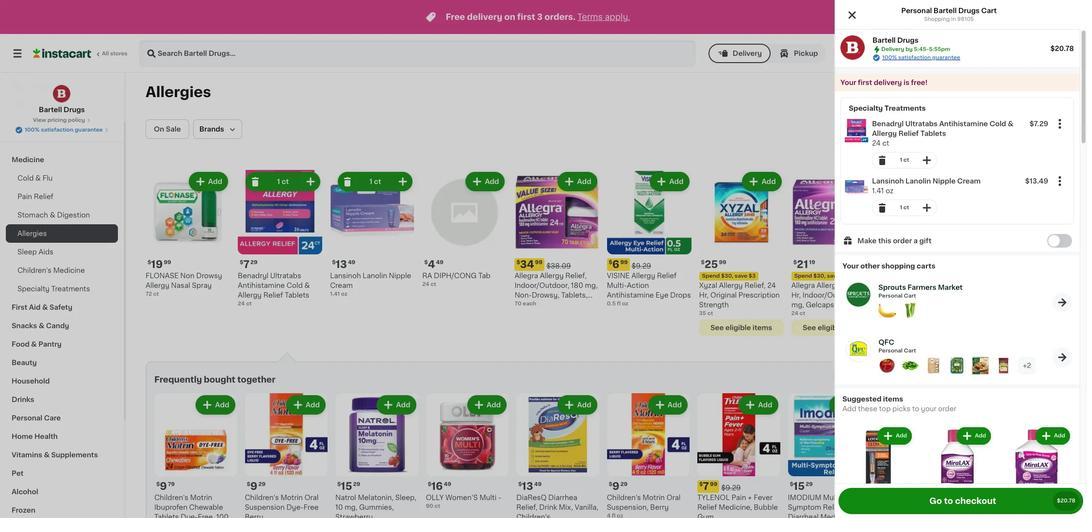 Task type: locate. For each thing, give the bounding box(es) containing it.
allergy right the benadryl ultratabs antihistamine cold & allergy relief tablets icon
[[873, 130, 898, 137]]

2 see eligible items from the left
[[803, 325, 865, 331]]

antihistamine
[[940, 120, 989, 127], [238, 282, 285, 289], [607, 292, 654, 299]]

$ 34 99
[[517, 259, 543, 270]]

indoor/outdoor, inside allegra allergy relief, indoor/outdoor, 180 mg, non-drowsy, tablets, value size
[[515, 282, 570, 289]]

medicine,
[[719, 504, 753, 511], [970, 504, 1003, 511]]

personal inside personal bartell drugs cart shopping in 98105
[[902, 7, 933, 14]]

allergy inside visine allergy relief multi-action antihistamine eye drops 0.5 fl oz
[[632, 273, 656, 279]]

order left a at the right of the page
[[894, 238, 913, 244]]

bartell drugs logo image
[[53, 85, 71, 103]]

medicine, inside tylenol pain + fever medicine, dye-free, cherry
[[970, 504, 1003, 511]]

1 vertical spatial delivery
[[875, 79, 903, 86]]

benadryl ultratabs antihistamine cold & allergy relief tablets 24 ct down $ 7 29
[[238, 273, 310, 307]]

$7.29
[[1030, 120, 1049, 127]]

2 go to cart element from the top
[[1054, 348, 1073, 367]]

1 flonase from the left
[[146, 273, 179, 279]]

1 horizontal spatial free,
[[1022, 504, 1039, 511]]

1 horizontal spatial lansinoh
[[873, 178, 905, 185]]

3
[[538, 13, 543, 21]]

29 inside $ 7 29
[[251, 260, 258, 265]]

2 motrin from the left
[[281, 494, 303, 501]]

1 horizontal spatial non
[[919, 273, 933, 279]]

allegra allergy relief, indoor/outdoor, 180 mg, non-drowsy, tablets, value size
[[515, 273, 598, 308]]

remove lansinoh lanolin nipple cream image
[[877, 202, 889, 214]]

0 horizontal spatial increment quantity of benadryl ultratabs antihistamine cold & allergy relief tablets image
[[305, 176, 317, 187]]

1 drowsy from the left
[[196, 273, 222, 279]]

0 horizontal spatial bartell
[[39, 106, 62, 113]]

2 $ 9 29 from the left
[[609, 481, 628, 491]]

children's down the drink
[[517, 514, 551, 518]]

spray for 19
[[192, 282, 212, 289]]

specialty up aid
[[17, 286, 50, 292]]

item carousel region
[[154, 390, 1066, 518]]

product group
[[842, 115, 1074, 172], [842, 172, 1074, 220]]

cart inside personal bartell drugs cart shopping in 98105
[[982, 7, 998, 14]]

$9.29
[[632, 263, 652, 270], [722, 485, 741, 491], [994, 485, 1013, 491]]

1 horizontal spatial imodium
[[879, 494, 913, 501]]

13 inside the item carousel region
[[522, 481, 534, 491]]

treatments down is
[[885, 105, 927, 112]]

home health link
[[6, 427, 118, 446]]

oral inside children's motrin oral suspension dye-free berry
[[305, 494, 319, 501]]

0 horizontal spatial eligible
[[726, 325, 752, 331]]

$30, down $ 21 19 on the right of page
[[814, 274, 826, 279]]

relief, down diaresq
[[517, 504, 538, 511]]

1 vertical spatial your
[[843, 263, 860, 270]]

0 horizontal spatial diarrhea
[[549, 494, 578, 501]]

1 go to cart element from the top
[[1054, 293, 1073, 312]]

1 vertical spatial free,
[[198, 514, 215, 518]]

indoor/outdoor, up gelcaps
[[803, 292, 858, 299]]

organic - apples - honeycrisp image
[[879, 357, 897, 374]]

spray inside flonase non drowsy allergy nasal spray 72 ct
[[192, 282, 212, 289]]

flonase inside flonase non drowsy allergy nasal spray 144 ct
[[884, 273, 917, 279]]

&
[[1009, 120, 1014, 127], [35, 175, 41, 182], [50, 212, 55, 219], [305, 282, 310, 289], [42, 304, 48, 311], [39, 323, 44, 329], [31, 341, 37, 348], [44, 452, 50, 459]]

1 horizontal spatial 7
[[703, 481, 710, 491]]

7
[[244, 259, 250, 270], [703, 481, 710, 491], [975, 481, 981, 491]]

1 horizontal spatial guarantee
[[933, 55, 961, 60]]

2 medicine, from the left
[[970, 504, 1003, 511]]

1 vertical spatial indoor/outdoor,
[[803, 292, 858, 299]]

$7.99 original price: $9.29 element up tylenol pain + fever medicine, dye-free, cherry
[[970, 480, 1053, 493]]

each
[[523, 301, 537, 307]]

relief, for diaresq diarrhea relief, drink mix, vanilla, children's
[[517, 504, 538, 511]]

1 vertical spatial allergies
[[17, 230, 47, 237]]

1 product group from the top
[[842, 115, 1074, 172]]

see eligible items button for 25
[[700, 320, 784, 336]]

product group containing 16
[[426, 393, 509, 510]]

see eligible items for 25
[[711, 325, 773, 331]]

eligible for 21
[[818, 325, 844, 331]]

together
[[237, 376, 276, 384]]

children's for children's motrin ibuprofen chewable tablets dye-free, 1
[[154, 494, 188, 501]]

79
[[168, 482, 175, 487]]

section containing 9
[[146, 361, 1066, 518]]

1 vertical spatial benadryl ultratabs antihistamine cold & allergy relief tablets 24 ct
[[238, 273, 310, 307]]

dye- inside children's motrin ibuprofen chewable tablets dye-free, 1
[[181, 514, 198, 518]]

diarrhea
[[549, 494, 578, 501], [930, 494, 959, 501]]

1 nasal from the left
[[171, 282, 190, 289]]

indoor/outdoor, up 'drowsy,'
[[515, 282, 570, 289]]

2 drowsy from the left
[[935, 273, 961, 279]]

go to cart element for market
[[1054, 293, 1073, 312]]

spend up 'xyzal'
[[703, 274, 720, 279]]

qfc personal cart
[[879, 339, 917, 354]]

tylenol inside tylenol pain + fever relief medicine, bubble gum
[[698, 494, 730, 501]]

tylenol for medicine,
[[970, 494, 1002, 501]]

children's inside children's motrin ibuprofen chewable tablets dye-free, 1
[[154, 494, 188, 501]]

save for 25
[[735, 274, 748, 279]]

relief, down other
[[843, 282, 864, 289]]

mg, left gelcaps
[[792, 302, 805, 308]]

15 for imodium
[[794, 481, 805, 491]]

oral
[[305, 494, 319, 501], [667, 494, 681, 501]]

$
[[148, 260, 151, 265], [240, 260, 244, 265], [425, 260, 428, 265], [609, 260, 613, 265], [702, 260, 705, 265], [886, 260, 890, 265], [332, 260, 336, 265], [517, 260, 521, 265], [794, 260, 798, 265], [156, 482, 160, 487], [247, 482, 251, 487], [338, 482, 341, 487], [428, 482, 432, 487], [519, 482, 522, 487], [609, 482, 613, 487], [700, 482, 703, 487], [790, 482, 794, 487], [881, 482, 885, 487], [972, 482, 975, 487]]

mg,
[[585, 282, 598, 289], [792, 302, 805, 308], [345, 504, 358, 511]]

first left 3
[[518, 13, 536, 21]]

delivery button
[[709, 44, 771, 63]]

to left your
[[913, 406, 920, 412]]

99 inside $ 34 99
[[536, 260, 543, 265]]

27
[[890, 259, 902, 270]]

allergy up action
[[632, 273, 656, 279]]

dye- inside children's motrin oral suspension dye-free berry
[[287, 504, 304, 511]]

benadryl down $ 7 29
[[238, 273, 269, 279]]

2 horizontal spatial delivery
[[924, 50, 955, 57]]

99 inside the "$ 25 99"
[[720, 260, 727, 265]]

visine
[[607, 273, 630, 279]]

2 tylenol from the left
[[970, 494, 1002, 501]]

1 vertical spatial items in cart element
[[879, 357, 1037, 377]]

$ 7 99 up the gum
[[700, 481, 718, 491]]

1 horizontal spatial bartell drugs
[[873, 37, 919, 44]]

$9.29 inside product group
[[632, 263, 652, 270]]

medicine, up the "cherry"
[[970, 504, 1003, 511]]

0 horizontal spatial $30,
[[722, 274, 734, 279]]

dye- down chewable
[[181, 514, 198, 518]]

product group containing 19
[[146, 170, 230, 298]]

$7.99 original price: $9.29 element for medicine,
[[698, 480, 781, 493]]

your
[[922, 406, 937, 412]]

view pricing policy
[[33, 118, 85, 123]]

0 vertical spatial 100% satisfaction guarantee
[[883, 55, 961, 60]]

tylenol inside tylenol pain + fever medicine, dye-free, cherry
[[970, 494, 1002, 501]]

0 horizontal spatial 180
[[571, 282, 584, 289]]

product group containing 12
[[879, 393, 962, 518]]

increment quantity of lansinoh lanolin nipple cream image
[[397, 176, 409, 187], [922, 202, 934, 214]]

99 for imodium a-d diarrhea relief caplets, loperami
[[897, 482, 904, 487]]

flonase inside flonase non drowsy allergy nasal spray 72 ct
[[146, 273, 179, 279]]

2 save from the left
[[828, 274, 840, 279]]

$ inside $ 9 79
[[156, 482, 160, 487]]

dye- right checkout
[[1005, 504, 1022, 511]]

$30, down the "$ 25 99"
[[722, 274, 734, 279]]

0 vertical spatial $20.78
[[1051, 45, 1075, 52]]

relief, for xyzal allergy relief, 24 hr, original prescription strength 35 ct
[[745, 282, 766, 289]]

25
[[705, 259, 719, 270]]

2 eligible from the left
[[818, 325, 844, 331]]

$ 15 29 up natrol
[[338, 481, 361, 491]]

benadryl right the benadryl ultratabs antihistamine cold & allergy relief tablets icon
[[873, 120, 904, 127]]

2 $3 from the left
[[842, 274, 849, 279]]

2 $30, from the left
[[814, 274, 826, 279]]

2 $7.99 original price: $9.29 element from the left
[[970, 480, 1053, 493]]

flonase down $ 19 99
[[146, 273, 179, 279]]

0 horizontal spatial dye-
[[181, 514, 198, 518]]

treatments up first aid & safety link
[[51, 286, 90, 292]]

2 diarrhea from the left
[[930, 494, 959, 501]]

1 vertical spatial allegra
[[792, 282, 816, 289]]

children's up suspension
[[245, 494, 279, 501]]

save up xyzal allergy relief, 24 hr, original prescription strength 35 ct
[[735, 274, 748, 279]]

relief, inside allegra allergy relief, indoor/outdoor, 180 mg, non-drowsy, tablets, value size
[[566, 273, 587, 279]]

2 fever from the left
[[1026, 494, 1045, 501]]

spend for 21
[[795, 274, 813, 279]]

0 horizontal spatial benadryl
[[238, 273, 269, 279]]

items down prescription
[[753, 325, 773, 331]]

99 inside $ 19 99
[[164, 260, 171, 265]]

beauty
[[12, 359, 37, 366]]

1 9 from the left
[[160, 481, 167, 491]]

2 non from the left
[[919, 273, 933, 279]]

0 horizontal spatial satisfaction
[[41, 127, 73, 133]]

1 vertical spatial 1.41
[[330, 291, 340, 297]]

29 for natrol melatonin, sleep, 10 mg, gummies, strawberry
[[353, 482, 361, 487]]

0 horizontal spatial lansinoh lanolin nipple cream 1.41 oz
[[330, 273, 412, 297]]

tylenol up the gum
[[698, 494, 730, 501]]

imodium up symptom
[[789, 494, 822, 501]]

1 medicine, from the left
[[719, 504, 753, 511]]

1 horizontal spatial mg,
[[585, 282, 598, 289]]

0 vertical spatial to
[[913, 406, 920, 412]]

1 tylenol from the left
[[698, 494, 730, 501]]

hr, down 'xyzal'
[[700, 292, 709, 299]]

1 hr, from the left
[[700, 292, 709, 299]]

tab
[[479, 273, 491, 279]]

allegra inside allegra allergy relief, 24 hr, indoor/outdoor, 180 mg, gelcaps 24 ct
[[792, 282, 816, 289]]

delivery inside the limited time offer region
[[467, 13, 503, 21]]

remove benadryl ultratabs antihistamine cold & allergy relief tablets image
[[877, 154, 889, 166], [250, 176, 261, 187]]

items in cart element containing +
[[879, 357, 1037, 377]]

fever inside tylenol pain + fever medicine, dye-free, cherry
[[1026, 494, 1045, 501]]

mg, up strawberry
[[345, 504, 358, 511]]

allergy up gelcaps
[[817, 282, 841, 289]]

13 for lansinoh lanolin nipple cream
[[336, 259, 347, 270]]

orders.
[[545, 13, 576, 21]]

delivery inside button
[[733, 50, 763, 57]]

drowsy inside flonase non drowsy allergy nasal spray 144 ct
[[935, 273, 961, 279]]

1 horizontal spatial satisfaction
[[899, 55, 932, 60]]

specialty treatments link
[[6, 280, 118, 298]]

0 horizontal spatial 2
[[1028, 362, 1032, 369]]

relief, inside diaresq diarrhea relief, drink mix, vanilla, children's
[[517, 504, 538, 511]]

$ 13 49 for lansinoh lanolin nipple cream
[[332, 259, 356, 270]]

1 $30, from the left
[[722, 274, 734, 279]]

product group
[[146, 170, 230, 298], [238, 170, 323, 308], [330, 170, 415, 298], [423, 170, 507, 289], [515, 170, 600, 308], [607, 170, 692, 308], [700, 170, 784, 336], [792, 170, 877, 336], [884, 170, 969, 298], [977, 170, 1061, 298], [154, 393, 237, 518], [245, 393, 328, 518], [336, 393, 418, 518], [426, 393, 509, 510], [517, 393, 600, 518], [607, 393, 690, 518], [698, 393, 781, 518], [789, 393, 871, 518], [879, 393, 962, 518], [843, 425, 915, 518], [922, 425, 994, 518], [1002, 425, 1073, 518]]

go to cart element
[[1054, 293, 1073, 312], [1054, 348, 1073, 367]]

49 for ra
[[436, 260, 444, 265]]

1 motrin from the left
[[190, 494, 212, 501]]

$ inside the "$ 25 99"
[[702, 260, 705, 265]]

100% down view
[[25, 127, 40, 133]]

2 $ 15 29 from the left
[[790, 481, 813, 491]]

+ inside tylenol pain + fever relief medicine, bubble gum
[[749, 494, 753, 501]]

nasal for 27
[[910, 282, 929, 289]]

drowsy
[[196, 273, 222, 279], [935, 273, 961, 279]]

0 horizontal spatial multi-
[[607, 282, 627, 289]]

99 right 34
[[536, 260, 543, 265]]

pain inside tylenol pain + fever relief medicine, bubble gum
[[732, 494, 747, 501]]

2 vertical spatial drugs
[[64, 106, 85, 113]]

2 see eligible items button from the left
[[792, 320, 877, 336]]

specialty treatments down your first delivery is free!
[[850, 105, 927, 112]]

eligible for 25
[[726, 325, 752, 331]]

children's for children's motrin oral suspension dye-free berry
[[245, 494, 279, 501]]

0 horizontal spatial 100%
[[25, 127, 40, 133]]

nasal down $ 19 99
[[171, 282, 190, 289]]

49 inside the $ 4 49
[[436, 260, 444, 265]]

1 vertical spatial 13
[[522, 481, 534, 491]]

1 horizontal spatial motrin
[[281, 494, 303, 501]]

1 horizontal spatial $ 15 29
[[790, 481, 813, 491]]

spray inside flonase non drowsy allergy nasal spray 144 ct
[[931, 282, 951, 289]]

buy it again
[[27, 102, 68, 109]]

1 spray from the left
[[192, 282, 212, 289]]

first
[[12, 304, 27, 311]]

relief, for allegra allergy relief, indoor/outdoor, 180 mg, non-drowsy, tablets, value size
[[566, 273, 587, 279]]

nasal inside flonase non drowsy allergy nasal spray 144 ct
[[910, 282, 929, 289]]

flonase down shopping
[[884, 273, 917, 279]]

your left other
[[843, 263, 860, 270]]

drowsy,
[[532, 292, 560, 299]]

98105 button
[[838, 40, 896, 67]]

1 spend $30, save $3 from the left
[[703, 274, 756, 279]]

lansinoh
[[873, 178, 905, 185], [330, 273, 361, 279]]

9 up suspension
[[251, 481, 258, 491]]

order right your
[[939, 406, 957, 412]]

non inside flonase non drowsy allergy nasal spray 144 ct
[[919, 273, 933, 279]]

nasal
[[171, 282, 190, 289], [910, 282, 929, 289]]

section
[[146, 361, 1066, 518]]

motrin up suspension
[[281, 494, 303, 501]]

increment quantity of benadryl ultratabs antihistamine cold & allergy relief tablets image up lansinoh lanolin nipple cream "button"
[[922, 154, 934, 166]]

pain inside tylenol pain + fever medicine, dye-free, cherry
[[1004, 494, 1019, 501]]

0 vertical spatial oz
[[886, 187, 894, 194]]

1 $ 7 99 from the left
[[700, 481, 718, 491]]

children's inside children's motrin oral suspension, berry
[[607, 494, 641, 501]]

180 up tablets,
[[571, 282, 584, 289]]

diarrhea inside diaresq diarrhea relief, drink mix, vanilla, children's
[[549, 494, 578, 501]]

specialty treatments down children's medicine at the left bottom
[[17, 286, 90, 292]]

personal care
[[12, 415, 61, 422]]

0 vertical spatial remove benadryl ultratabs antihistamine cold & allergy relief tablets image
[[877, 154, 889, 166]]

1 save from the left
[[735, 274, 748, 279]]

2 inside button
[[1054, 50, 1058, 57]]

drugs up delivery by 5:45-5:55pm link
[[959, 7, 980, 14]]

limited time offer region
[[0, 0, 1059, 34]]

product group containing 25
[[700, 170, 784, 336]]

personal down sprouts
[[879, 293, 903, 299]]

stomach
[[17, 212, 48, 219]]

items in cart element for market
[[879, 302, 963, 322]]

relief inside visine allergy relief multi-action antihistamine eye drops 0.5 fl oz
[[658, 273, 677, 279]]

100% satisfaction guarantee button
[[15, 124, 109, 134]]

ultratabs
[[906, 120, 938, 127], [270, 273, 302, 279]]

9 for children's motrin oral suspension, berry
[[613, 481, 620, 491]]

free inside the limited time offer region
[[446, 13, 465, 21]]

delivery left is
[[875, 79, 903, 86]]

$ 7 99 for tylenol pain + fever medicine, dye-free, cherry
[[972, 481, 990, 491]]

items in cart element for cart
[[879, 357, 1037, 377]]

2 hr, from the left
[[792, 292, 802, 299]]

tylenol
[[698, 494, 730, 501], [970, 494, 1002, 501]]

allergy up 72
[[146, 282, 170, 289]]

1 horizontal spatial antihistamine
[[607, 292, 654, 299]]

items in cart element
[[879, 302, 963, 322], [879, 357, 1037, 377]]

0 horizontal spatial delivery
[[733, 50, 763, 57]]

candy
[[46, 323, 69, 329]]

ra
[[423, 273, 433, 279]]

2 $ 7 99 from the left
[[972, 481, 990, 491]]

order inside suggested items add these top picks to your order
[[939, 406, 957, 412]]

allegra for allegra allergy relief, 24 hr, indoor/outdoor, 180 mg, gelcaps 24 ct
[[792, 282, 816, 289]]

hr, for 25
[[700, 292, 709, 299]]

0 horizontal spatial order
[[894, 238, 913, 244]]

1 $ 15 29 from the left
[[338, 481, 361, 491]]

0 vertical spatial increment quantity of benadryl ultratabs antihistamine cold & allergy relief tablets image
[[922, 154, 934, 166]]

2 nasal from the left
[[910, 282, 929, 289]]

spend down 21
[[795, 274, 813, 279]]

cream
[[958, 178, 982, 185], [330, 282, 353, 289]]

49 inside $ 16 49
[[444, 482, 452, 487]]

these
[[859, 406, 878, 412]]

guarantee inside 100% satisfaction guarantee button
[[75, 127, 103, 133]]

diph/cong
[[434, 273, 477, 279]]

99 up tylenol pain + fever relief medicine, bubble gum
[[711, 482, 718, 487]]

dye-
[[287, 504, 304, 511], [1005, 504, 1022, 511], [181, 514, 198, 518]]

$ 9 29 up suspension
[[247, 481, 266, 491]]

allergy inside flonase non drowsy allergy nasal spray 72 ct
[[146, 282, 170, 289]]

imodium
[[789, 494, 822, 501], [879, 494, 913, 501]]

24 inside xyzal allergy relief, 24 hr, original prescription strength 35 ct
[[768, 282, 777, 289]]

imodium down $ 12 99
[[879, 494, 913, 501]]

allergy up original at bottom right
[[720, 282, 743, 289]]

180 left 144
[[860, 292, 872, 299]]

gift
[[920, 238, 932, 244]]

see eligible items button down gelcaps
[[792, 320, 877, 336]]

spend $30, save $3 down $ 21 19 on the right of page
[[795, 274, 849, 279]]

0 vertical spatial berry
[[651, 504, 669, 511]]

antihistamine inside visine allergy relief multi-action antihistamine eye drops 0.5 fl oz
[[607, 292, 654, 299]]

drugs
[[959, 7, 980, 14], [898, 37, 919, 44], [64, 106, 85, 113]]

by up 100% satisfaction guarantee link
[[906, 47, 913, 52]]

0 horizontal spatial 5:45-
[[915, 47, 930, 52]]

1 eligible from the left
[[726, 325, 752, 331]]

$3 up allegra allergy relief, 24 hr, indoor/outdoor, 180 mg, gelcaps 24 ct
[[842, 274, 849, 279]]

0 horizontal spatial non
[[180, 273, 195, 279]]

allegra allergy relief, 24 hr, indoor/outdoor, 180 mg, gelcaps 24 ct
[[792, 282, 874, 316]]

3 9 from the left
[[613, 481, 620, 491]]

70
[[515, 301, 522, 307]]

save for 21
[[828, 274, 840, 279]]

1 horizontal spatial spend
[[795, 274, 813, 279]]

1 vertical spatial mg,
[[792, 302, 805, 308]]

2 15 from the left
[[794, 481, 805, 491]]

allergy inside allegra allergy relief, indoor/outdoor, 180 mg, non-drowsy, tablets, value size
[[540, 273, 564, 279]]

drugs up the policy
[[64, 106, 85, 113]]

increment quantity of benadryl ultratabs antihistamine cold & allergy relief tablets image
[[922, 154, 934, 166], [305, 176, 317, 187]]

nasal down carts
[[910, 282, 929, 289]]

19 right 21
[[810, 260, 816, 265]]

+ inside tylenol pain + fever medicine, dye-free, cherry
[[1020, 494, 1024, 501]]

0 vertical spatial free
[[446, 13, 465, 21]]

see eligible items for 21
[[803, 325, 865, 331]]

1 vertical spatial ultratabs
[[270, 273, 302, 279]]

2 items in cart element from the top
[[879, 357, 1037, 377]]

2 inside other items in cart note
[[1028, 362, 1032, 369]]

mg, inside allegra allergy relief, indoor/outdoor, 180 mg, non-drowsy, tablets, value size
[[585, 282, 598, 289]]

satisfaction up free!
[[899, 55, 932, 60]]

dye- for children's motrin ibuprofen chewable tablets dye-free, 1
[[181, 514, 198, 518]]

1 horizontal spatial spray
[[931, 282, 951, 289]]

1 horizontal spatial see eligible items
[[803, 325, 865, 331]]

allergy up 144
[[884, 282, 908, 289]]

0 horizontal spatial motrin
[[190, 494, 212, 501]]

1 vertical spatial to
[[945, 497, 954, 505]]

99 up checkout
[[982, 482, 990, 487]]

children's down sleep aids
[[17, 267, 52, 274]]

$3 up prescription
[[749, 274, 756, 279]]

again
[[49, 102, 68, 109]]

clio clio vanilla greek yogurt bars image
[[926, 357, 943, 374]]

1 horizontal spatial $7.99 original price: $9.29 element
[[970, 480, 1053, 493]]

2 9 from the left
[[251, 481, 258, 491]]

imodium for caplets,
[[879, 494, 913, 501]]

98105 right in
[[958, 17, 975, 22]]

1 vertical spatial cart
[[905, 293, 917, 299]]

relief, up prescription
[[745, 282, 766, 289]]

items up top
[[884, 396, 904, 403]]

multi-
[[607, 282, 627, 289], [824, 494, 844, 501]]

cart
[[982, 7, 998, 14], [905, 293, 917, 299], [905, 348, 917, 354]]

2 oral from the left
[[667, 494, 681, 501]]

guarantee
[[933, 55, 961, 60], [75, 127, 103, 133]]

first inside the limited time offer region
[[518, 13, 536, 21]]

72
[[146, 291, 152, 297]]

1 $7.99 original price: $9.29 element from the left
[[698, 480, 781, 493]]

15 up symptom
[[794, 481, 805, 491]]

0 horizontal spatial free,
[[198, 514, 215, 518]]

product group containing 27
[[884, 170, 969, 298]]

free, inside tylenol pain + fever medicine, dye-free, cherry
[[1022, 504, 1039, 511]]

pain for tylenol pain + fever medicine, dye-free, cherry
[[1004, 494, 1019, 501]]

by
[[906, 47, 913, 52], [957, 50, 966, 57]]

3 motrin from the left
[[643, 494, 665, 501]]

0 horizontal spatial free
[[304, 504, 319, 511]]

0 horizontal spatial $ 13 49
[[332, 259, 356, 270]]

1 see from the left
[[711, 325, 724, 331]]

1 imodium from the left
[[789, 494, 822, 501]]

$ 7 99 up checkout
[[972, 481, 990, 491]]

100% satisfaction guarantee down view pricing policy link
[[25, 127, 103, 133]]

$20.78
[[1051, 45, 1075, 52], [1058, 498, 1076, 504]]

0 horizontal spatial spend
[[703, 274, 720, 279]]

1 15 from the left
[[341, 481, 352, 491]]

1 non from the left
[[180, 273, 195, 279]]

bartell up the shopping
[[934, 7, 958, 14]]

household
[[12, 378, 50, 385]]

& inside first aid & safety link
[[42, 304, 48, 311]]

2 product group from the top
[[842, 172, 1074, 220]]

delivery
[[882, 47, 905, 52], [924, 50, 955, 57], [733, 50, 763, 57]]

None search field
[[139, 40, 696, 67]]

2 spray from the left
[[931, 282, 951, 289]]

fever inside tylenol pain + fever relief medicine, bubble gum
[[754, 494, 773, 501]]

1 horizontal spatial dye-
[[287, 504, 304, 511]]

relief, up tablets,
[[566, 273, 587, 279]]

9 left the 79
[[160, 481, 167, 491]]

2 see from the left
[[803, 325, 817, 331]]

2 imodium from the left
[[879, 494, 913, 501]]

0 vertical spatial 180
[[571, 282, 584, 289]]

flonase
[[146, 273, 179, 279], [884, 273, 917, 279]]

mg, inside allegra allergy relief, 24 hr, indoor/outdoor, 180 mg, gelcaps 24 ct
[[792, 302, 805, 308]]

simple truth baby spinach, organic image
[[949, 357, 967, 374]]

see down gelcaps
[[803, 325, 817, 331]]

1 horizontal spatial 9
[[251, 481, 258, 491]]

alcohol link
[[6, 483, 118, 501]]

see for 25
[[711, 325, 724, 331]]

imodium inside the imodium multi- symptom relief anti- diarrheal medici
[[789, 494, 822, 501]]

allergies down stomach
[[17, 230, 47, 237]]

motrin inside children's motrin oral suspension dye-free berry
[[281, 494, 303, 501]]

2 spend $30, save $3 from the left
[[795, 274, 849, 279]]

1 items in cart element from the top
[[879, 302, 963, 322]]

1 vertical spatial increment quantity of lansinoh lanolin nipple cream image
[[922, 202, 934, 214]]

benadryl ultratabs antihistamine cold & allergy relief tablets image
[[846, 119, 869, 142]]

pain for tylenol pain + fever relief medicine, bubble gum
[[732, 494, 747, 501]]

1 vertical spatial first
[[859, 79, 873, 86]]

2 vertical spatial mg,
[[345, 504, 358, 511]]

1 horizontal spatial treatments
[[885, 105, 927, 112]]

your down 98105 popup button
[[841, 79, 857, 86]]

1 horizontal spatial 100%
[[883, 55, 898, 60]]

99 right 25
[[720, 260, 727, 265]]

see eligible items down xyzal allergy relief, 24 hr, original prescription strength 35 ct
[[711, 325, 773, 331]]

sleep aids
[[17, 249, 54, 255]]

imodium a-d diarrhea relief caplets, loperami
[[879, 494, 959, 518]]

dye- inside tylenol pain + fever medicine, dye-free, cherry
[[1005, 504, 1022, 511]]

ct inside olly women's multi - 90 ct
[[435, 503, 441, 509]]

food & pantry link
[[6, 335, 118, 354]]

relief
[[899, 130, 920, 137], [34, 193, 54, 200], [658, 273, 677, 279], [264, 292, 283, 299], [698, 504, 718, 511], [824, 504, 843, 511], [879, 504, 899, 511]]

None field
[[1053, 116, 1069, 132], [1053, 173, 1069, 189], [1053, 116, 1069, 132], [1053, 173, 1069, 189]]

home
[[12, 433, 33, 440]]

personal down qfc
[[879, 348, 903, 354]]

alcohol
[[12, 489, 38, 495]]

100% up your first delivery is free!
[[883, 55, 898, 60]]

9
[[160, 481, 167, 491], [251, 481, 258, 491], [613, 481, 620, 491]]

symptom
[[789, 504, 822, 511]]

nasal inside flonase non drowsy allergy nasal spray 72 ct
[[171, 282, 190, 289]]

13 for diaresq diarrhea relief, drink mix, vanilla, children's
[[522, 481, 534, 491]]

product group containing benadryl ultratabs antihistamine cold & allergy relief tablets
[[842, 115, 1074, 172]]

2 spend from the left
[[795, 274, 813, 279]]

0 vertical spatial medicine
[[12, 156, 44, 163]]

diarrhea up mix,
[[549, 494, 578, 501]]

organic banana image
[[879, 302, 897, 320]]

1 vertical spatial remove benadryl ultratabs antihistamine cold & allergy relief tablets image
[[250, 176, 261, 187]]

+
[[1024, 362, 1028, 369], [749, 494, 753, 501], [1020, 494, 1024, 501]]

items for 25
[[753, 325, 773, 331]]

0 vertical spatial 98105
[[958, 17, 975, 22]]

5:55pm left 2 button
[[989, 50, 1018, 57]]

green jalapeño pepper image
[[903, 357, 920, 374]]

children's medicine link
[[6, 261, 118, 280]]

apply.
[[605, 13, 631, 21]]

1 see eligible items from the left
[[711, 325, 773, 331]]

save up allegra allergy relief, 24 hr, indoor/outdoor, 180 mg, gelcaps 24 ct
[[828, 274, 840, 279]]

$9.29 for tylenol pain + fever medicine, dye-free, cherry
[[994, 485, 1013, 491]]

1 horizontal spatial $ 7 99
[[972, 481, 990, 491]]

fever for free,
[[1026, 494, 1045, 501]]

$7.99 original price: $9.29 element
[[698, 480, 781, 493], [970, 480, 1053, 493]]

hr, inside allegra allergy relief, 24 hr, indoor/outdoor, 180 mg, gelcaps 24 ct
[[792, 292, 802, 299]]

qfc
[[879, 339, 895, 346]]

see eligible items down gelcaps
[[803, 325, 865, 331]]

1 horizontal spatial bartell
[[873, 37, 896, 44]]

0 horizontal spatial mg,
[[345, 504, 358, 511]]

1 spend from the left
[[703, 274, 720, 279]]

increment quantity of benadryl ultratabs antihistamine cold & allergy relief tablets image left remove lansinoh lanolin nipple cream icon
[[305, 176, 317, 187]]

flonase for 19
[[146, 273, 179, 279]]

$9.29 for tylenol pain + fever relief medicine, bubble gum
[[722, 485, 741, 491]]

market
[[939, 284, 963, 291]]

bartell up pricing
[[39, 106, 62, 113]]

1 $ 9 29 from the left
[[247, 481, 266, 491]]

1 see eligible items button from the left
[[700, 320, 784, 336]]

1 diarrhea from the left
[[549, 494, 578, 501]]

remove benadryl ultratabs antihistamine cold & allergy relief tablets image for rightmost the increment quantity of benadryl ultratabs antihistamine cold & allergy relief tablets image
[[877, 154, 889, 166]]

1 vertical spatial medicine
[[53, 267, 85, 274]]

nasal for 19
[[171, 282, 190, 289]]

0 horizontal spatial 15
[[341, 481, 352, 491]]

non for 27
[[919, 273, 933, 279]]

$9.29 up tylenol pain + fever relief medicine, bubble gum
[[722, 485, 741, 491]]

1 fever from the left
[[754, 494, 773, 501]]

0 horizontal spatial 19
[[151, 259, 163, 270]]

product group containing 34
[[515, 170, 600, 308]]

$ 7 99 for tylenol pain + fever relief medicine, bubble gum
[[700, 481, 718, 491]]

terms apply. link
[[578, 13, 631, 21]]

1 horizontal spatial cream
[[958, 178, 982, 185]]

berry right suspension,
[[651, 504, 669, 511]]

0 horizontal spatial see eligible items
[[711, 325, 773, 331]]

0 horizontal spatial guarantee
[[75, 127, 103, 133]]

0 vertical spatial free,
[[1022, 504, 1039, 511]]

carts
[[918, 263, 936, 270]]

99 inside $ 12 99
[[897, 482, 904, 487]]

1 horizontal spatial fever
[[1026, 494, 1045, 501]]

berry down suspension
[[245, 514, 264, 518]]

1 horizontal spatial $ 13 49
[[519, 481, 542, 491]]

1 $3 from the left
[[749, 274, 756, 279]]

99 up flonase non drowsy allergy nasal spray 72 ct
[[164, 260, 171, 265]]

$ 25 99
[[702, 259, 727, 270]]

specialty treatments
[[850, 105, 927, 112], [17, 286, 90, 292]]

+ for tylenol pain + fever relief medicine, bubble gum
[[749, 494, 753, 501]]

100% satisfaction guarantee up free!
[[883, 55, 961, 60]]

4
[[428, 259, 435, 270]]

medicine up cold & flu
[[12, 156, 44, 163]]

1 ct for remove benadryl ultratabs antihistamine cold & allergy relief tablets image for rightmost the increment quantity of benadryl ultratabs antihistamine cold & allergy relief tablets image
[[901, 157, 910, 163]]

chewable
[[189, 504, 223, 511]]

1 oral from the left
[[305, 494, 319, 501]]

berry inside children's motrin oral suspension dye-free berry
[[245, 514, 264, 518]]

2 flonase from the left
[[884, 273, 917, 279]]

0 horizontal spatial cold
[[17, 175, 34, 182]]

ct inside flonase non drowsy allergy nasal spray 72 ct
[[153, 291, 159, 297]]

relief, inside allegra allergy relief, 24 hr, indoor/outdoor, 180 mg, gelcaps 24 ct
[[843, 282, 864, 289]]

allergy inside allegra allergy relief, 24 hr, indoor/outdoor, 180 mg, gelcaps 24 ct
[[817, 282, 841, 289]]

1 ct
[[901, 157, 910, 163], [277, 178, 289, 185], [370, 178, 381, 185], [901, 205, 910, 210]]

6
[[613, 259, 620, 270]]

first down 98105 popup button
[[859, 79, 873, 86]]

99 right the 6
[[621, 260, 628, 265]]

motrin inside children's motrin oral suspension, berry
[[643, 494, 665, 501]]

1 vertical spatial satisfaction
[[41, 127, 73, 133]]

34
[[521, 259, 535, 270]]

100% satisfaction guarantee inside button
[[25, 127, 103, 133]]

drugs inside personal bartell drugs cart shopping in 98105
[[959, 7, 980, 14]]

1 horizontal spatial $30,
[[814, 274, 826, 279]]

see for 21
[[803, 325, 817, 331]]

0 vertical spatial mg,
[[585, 282, 598, 289]]

specialty treatments inside the specialty treatments link
[[17, 286, 90, 292]]



Task type: describe. For each thing, give the bounding box(es) containing it.
food
[[12, 341, 29, 348]]

value
[[515, 302, 534, 308]]

household link
[[6, 372, 118, 391]]

suspension
[[245, 504, 285, 511]]

go to cart element for cart
[[1054, 348, 1073, 367]]

1 horizontal spatial increment quantity of benadryl ultratabs antihistamine cold & allergy relief tablets image
[[922, 154, 934, 166]]

$12.99 original price: $13.09 element
[[879, 480, 962, 493]]

your for your first delivery is free!
[[841, 79, 857, 86]]

0 horizontal spatial bartell drugs
[[39, 106, 85, 113]]

non-
[[515, 292, 532, 299]]

relief inside tylenol pain + fever relief medicine, bubble gum
[[698, 504, 718, 511]]

delivery by 5:45-5:55pm up 100% satisfaction guarantee link
[[882, 47, 951, 52]]

personal inside qfc personal cart
[[879, 348, 903, 354]]

1 vertical spatial nipple
[[389, 273, 412, 279]]

spend $30, save $3 for 21
[[795, 274, 849, 279]]

0 horizontal spatial 5:55pm
[[930, 47, 951, 52]]

180 inside allegra allergy relief, 24 hr, indoor/outdoor, 180 mg, gelcaps 24 ct
[[860, 292, 872, 299]]

0.5
[[607, 301, 616, 307]]

diaresq diarrhea relief, drink mix, vanilla, children's
[[517, 494, 599, 518]]

$ inside "$ 6 99"
[[609, 260, 613, 265]]

$ 15 29 for imodium
[[790, 481, 813, 491]]

180 inside allegra allergy relief, indoor/outdoor, 180 mg, non-drowsy, tablets, value size
[[571, 282, 584, 289]]

children's medicine
[[17, 267, 85, 274]]

frequently
[[154, 376, 202, 384]]

$30, for 25
[[722, 274, 734, 279]]

$ 9 29 for children's motrin oral suspension dye-free berry
[[247, 481, 266, 491]]

2 horizontal spatial antihistamine
[[940, 120, 989, 127]]

fl
[[618, 301, 621, 307]]

allegra for allegra allergy relief, indoor/outdoor, 180 mg, non-drowsy, tablets, value size
[[515, 273, 539, 279]]

children's inside diaresq diarrhea relief, drink mix, vanilla, children's
[[517, 514, 551, 518]]

this
[[879, 238, 892, 244]]

cart inside qfc personal cart
[[905, 348, 917, 354]]

70 each
[[515, 301, 537, 307]]

7 for tylenol pain + fever relief medicine, bubble gum
[[703, 481, 710, 491]]

natrol melatonin, sleep, 10 mg, gummies, strawberry
[[336, 494, 417, 518]]

drinks link
[[6, 391, 118, 409]]

ct inside flonase non drowsy allergy nasal spray 144 ct
[[895, 291, 901, 297]]

0 horizontal spatial treatments
[[51, 286, 90, 292]]

personal care link
[[6, 409, 118, 427]]

$3 for 25
[[749, 274, 756, 279]]

0 horizontal spatial by
[[906, 47, 913, 52]]

1 horizontal spatial lansinoh lanolin nipple cream 1.41 oz
[[873, 178, 982, 194]]

go to cart image
[[1057, 297, 1069, 308]]

hr, for 21
[[792, 292, 802, 299]]

food & pantry
[[12, 341, 62, 348]]

benadryl ultratabs antihistamine cold & allergy relief tablets button
[[873, 119, 1018, 138]]

all stores
[[102, 51, 128, 56]]

your for your other shopping carts
[[843, 263, 860, 270]]

1 ct for remove lansinoh lanolin nipple cream image at the top right of the page
[[901, 205, 910, 210]]

snacks & candy link
[[6, 317, 118, 335]]

49 for olly
[[444, 482, 452, 487]]

15 for natrol
[[341, 481, 352, 491]]

olly women's multi - 90 ct
[[426, 494, 502, 509]]

first aid & safety link
[[6, 298, 118, 317]]

drugs inside bartell drugs link
[[64, 106, 85, 113]]

dye- for tylenol pain + fever medicine, dye-free, cherry
[[1005, 504, 1022, 511]]

1 horizontal spatial cold
[[287, 282, 303, 289]]

$7.99 original price: $9.29 element for dye-
[[970, 480, 1053, 493]]

beauty link
[[6, 354, 118, 372]]

99 for xyzal allergy relief, 24 hr, original prescription strength
[[720, 260, 727, 265]]

0 vertical spatial bartell drugs
[[873, 37, 919, 44]]

9 for children's motrin oral suspension dye-free berry
[[251, 481, 258, 491]]

aids
[[39, 249, 54, 255]]

0 vertical spatial tablets
[[921, 130, 947, 137]]

organic celery image
[[903, 302, 920, 320]]

remove benadryl ultratabs antihistamine cold & allergy relief tablets image for leftmost the increment quantity of benadryl ultratabs antihistamine cold & allergy relief tablets image
[[250, 176, 261, 187]]

1 horizontal spatial delivery
[[875, 79, 903, 86]]

product group containing 4
[[423, 170, 507, 289]]

1 horizontal spatial tablets
[[285, 292, 310, 299]]

frozen link
[[6, 501, 118, 518]]

fever for bubble
[[754, 494, 773, 501]]

multi- inside the imodium multi- symptom relief anti- diarrheal medici
[[824, 494, 844, 501]]

49 for lansinoh
[[348, 260, 356, 265]]

0 vertical spatial satisfaction
[[899, 55, 932, 60]]

$ inside $ 19 99
[[148, 260, 151, 265]]

spend $30, save $3 for 25
[[703, 274, 756, 279]]

1 horizontal spatial to
[[945, 497, 954, 505]]

snacks
[[12, 323, 37, 329]]

non for 19
[[180, 273, 195, 279]]

gum
[[698, 514, 714, 518]]

suggested
[[843, 396, 882, 403]]

0 horizontal spatial 1.41
[[330, 291, 340, 297]]

lansinoh lanolin nipple cream image
[[846, 176, 869, 200]]

$9.29 for visine allergy relief multi-action antihistamine eye drops
[[632, 263, 652, 270]]

guarantee inside 100% satisfaction guarantee link
[[933, 55, 961, 60]]

29 for children's motrin oral suspension, berry
[[621, 482, 628, 487]]

$ 16 49
[[428, 481, 452, 491]]

items inside suggested items add these top picks to your order
[[884, 396, 904, 403]]

0 horizontal spatial specialty
[[17, 286, 50, 292]]

$30, for 21
[[814, 274, 826, 279]]

1 vertical spatial $20.78
[[1058, 498, 1076, 504]]

$ 9 29 for children's motrin oral suspension, berry
[[609, 481, 628, 491]]

2 button
[[1029, 42, 1069, 65]]

$ 19 99
[[148, 259, 171, 270]]

1 horizontal spatial 5:55pm
[[989, 50, 1018, 57]]

indoor/outdoor, inside allegra allergy relief, 24 hr, indoor/outdoor, 180 mg, gelcaps 24 ct
[[803, 292, 858, 299]]

pickup
[[795, 50, 819, 57]]

pain relief link
[[6, 187, 118, 206]]

0 vertical spatial order
[[894, 238, 913, 244]]

free inside children's motrin oral suspension dye-free berry
[[304, 504, 319, 511]]

0 horizontal spatial pain
[[17, 193, 32, 200]]

increment quantity of lansinoh lanolin nipple cream image for remove lansinoh lanolin nipple cream icon
[[397, 176, 409, 187]]

lansinoh lanolin nipple cream button
[[873, 176, 1018, 186]]

imodium for diarrheal
[[789, 494, 822, 501]]

go to cart image
[[1057, 351, 1069, 363]]

drowsy for 27
[[935, 273, 961, 279]]

sprouts
[[879, 284, 907, 291]]

suggested items add these top picks to your order
[[843, 396, 957, 412]]

farmers
[[908, 284, 937, 291]]

$13.09
[[908, 485, 931, 491]]

sargento natural string cheese snacks image
[[996, 357, 1013, 374]]

picks
[[893, 406, 911, 412]]

1 vertical spatial bartell
[[873, 37, 896, 44]]

2 vertical spatial bartell
[[39, 106, 62, 113]]

+ 2
[[1024, 362, 1032, 369]]

allergy inside flonase non drowsy allergy nasal spray 144 ct
[[884, 282, 908, 289]]

$ inside $ 7 29
[[240, 260, 244, 265]]

other items in cart note
[[1019, 357, 1037, 374]]

& inside food & pantry link
[[31, 341, 37, 348]]

$ inside $ 34 99
[[517, 260, 521, 265]]

$34.99 original price: $38.09 element
[[515, 258, 600, 271]]

19 inside $ 21 19
[[810, 260, 816, 265]]

personal down drinks
[[12, 415, 42, 422]]

cold inside product group
[[990, 120, 1007, 127]]

to inside suggested items add these top picks to your order
[[913, 406, 920, 412]]

$ inside $ 27 69
[[886, 260, 890, 265]]

lists
[[27, 122, 44, 129]]

drowsy for 19
[[196, 273, 222, 279]]

0 vertical spatial benadryl ultratabs antihistamine cold & allergy relief tablets 24 ct
[[873, 120, 1014, 147]]

1 horizontal spatial specialty treatments
[[850, 105, 927, 112]]

safety
[[50, 304, 73, 311]]

oral for children's motrin oral suspension, berry
[[667, 494, 681, 501]]

satisfaction inside button
[[41, 127, 73, 133]]

0 vertical spatial lanolin
[[906, 178, 932, 185]]

$ 27 69
[[886, 259, 911, 270]]

0 vertical spatial lansinoh
[[873, 178, 905, 185]]

product group containing lansinoh lanolin nipple cream
[[842, 172, 1074, 220]]

pickup button
[[771, 44, 826, 63]]

1 horizontal spatial medicine
[[53, 267, 85, 274]]

+ inside other items in cart note
[[1024, 362, 1028, 369]]

99 for tylenol pain + fever medicine, dye-free, cherry
[[982, 482, 990, 487]]

marie callender's chicken pot pie, frozen meal image
[[973, 357, 990, 374]]

diarrheal
[[789, 514, 819, 518]]

tablets,
[[562, 292, 588, 299]]

service type group
[[709, 44, 826, 63]]

children's for children's medicine
[[17, 267, 52, 274]]

98105 inside popup button
[[854, 50, 877, 57]]

motrin for suspension
[[281, 494, 303, 501]]

29 for benadryl ultratabs antihistamine cold & allergy relief tablets
[[251, 260, 258, 265]]

product group containing 6
[[607, 170, 692, 308]]

$ inside the $ 4 49
[[425, 260, 428, 265]]

allergy inside xyzal allergy relief, 24 hr, original prescription strength 35 ct
[[720, 282, 743, 289]]

tylenol pain + fever relief medicine, bubble gum
[[698, 494, 779, 518]]

99 for tylenol pain + fever relief medicine, bubble gum
[[711, 482, 718, 487]]

strawberry
[[336, 514, 373, 518]]

gelcaps
[[807, 302, 835, 308]]

29 for imodium multi- symptom relief anti- diarrheal medici
[[806, 482, 813, 487]]

bartell drugs image
[[841, 35, 866, 60]]

$6.99 original price: $9.29 element
[[607, 258, 692, 271]]

motrin for suspension,
[[643, 494, 665, 501]]

1 vertical spatial cream
[[330, 282, 353, 289]]

ibuprofen
[[154, 504, 188, 511]]

1 ct for remove lansinoh lanolin nipple cream icon
[[370, 178, 381, 185]]

relief, for allegra allergy relief, 24 hr, indoor/outdoor, 180 mg, gelcaps 24 ct
[[843, 282, 864, 289]]

sleep,
[[396, 494, 417, 501]]

9 for children's motrin ibuprofen chewable tablets dye-free, 1
[[160, 481, 167, 491]]

24 inside ra diph/cong tab 24 ct
[[423, 282, 430, 287]]

tylenol for relief
[[698, 494, 730, 501]]

free, for fever
[[1022, 504, 1039, 511]]

stomach & digestion
[[17, 212, 90, 219]]

$ inside $ 12 99
[[881, 482, 885, 487]]

medicine, inside tylenol pain + fever relief medicine, bubble gum
[[719, 504, 753, 511]]

16
[[432, 481, 443, 491]]

instacart logo image
[[33, 48, 91, 59]]

sleep
[[17, 249, 37, 255]]

delivery by 5:45-5:55pm link
[[908, 48, 1018, 59]]

1 vertical spatial lansinoh
[[330, 273, 361, 279]]

oral for children's motrin oral suspension dye-free berry
[[305, 494, 319, 501]]

health
[[34, 433, 58, 440]]

$ 4 49
[[425, 259, 444, 270]]

1 horizontal spatial benadryl
[[873, 120, 904, 127]]

$ 7 29
[[240, 259, 258, 270]]

xyzal
[[700, 282, 718, 289]]

allergy down $ 7 29
[[238, 292, 262, 299]]

ct inside ra diph/cong tab 24 ct
[[431, 282, 437, 287]]

1 horizontal spatial delivery
[[882, 47, 905, 52]]

oz inside visine allergy relief multi-action antihistamine eye drops 0.5 fl oz
[[623, 301, 629, 307]]

ct inside xyzal allergy relief, 24 hr, original prescription strength 35 ct
[[708, 311, 714, 316]]

$ inside $ 16 49
[[428, 482, 432, 487]]

product group containing 21
[[792, 170, 877, 336]]

0 vertical spatial specialty
[[850, 105, 884, 112]]

$ 13 49 for diaresq diarrhea relief, drink mix, vanilla, children's
[[519, 481, 542, 491]]

melatonin,
[[358, 494, 394, 501]]

1 horizontal spatial 100% satisfaction guarantee
[[883, 55, 961, 60]]

relief inside the imodium multi- symptom relief anti- diarrheal medici
[[824, 504, 843, 511]]

99 for allegra allergy relief, indoor/outdoor, 180 mg, non-drowsy, tablets, value size
[[536, 260, 543, 265]]

29 for children's motrin oral suspension dye-free berry
[[259, 482, 266, 487]]

144
[[884, 291, 894, 297]]

1 horizontal spatial by
[[957, 50, 966, 57]]

0 vertical spatial ultratabs
[[906, 120, 938, 127]]

1 vertical spatial drugs
[[898, 37, 919, 44]]

motrin for chewable
[[190, 494, 212, 501]]

add inside suggested items add these top picks to your order
[[843, 406, 857, 412]]

delivery by 5:45-5:55pm down in
[[924, 50, 1018, 57]]

$3 for 21
[[842, 274, 849, 279]]

size
[[535, 302, 549, 308]]

& inside cold & flu link
[[35, 175, 41, 182]]

cold & flu
[[17, 175, 53, 182]]

relief inside imodium a-d diarrhea relief caplets, loperami
[[879, 504, 899, 511]]

0 vertical spatial 1.41
[[873, 187, 885, 194]]

sprouts farmers market personal cart
[[879, 284, 963, 299]]

view pricing policy link
[[33, 117, 91, 124]]

women's
[[446, 494, 478, 501]]

free, for chewable
[[198, 514, 215, 518]]

99 for visine allergy relief multi-action antihistamine eye drops
[[621, 260, 628, 265]]

action
[[627, 282, 650, 289]]

& inside stomach & digestion 'link'
[[50, 212, 55, 219]]

remove lansinoh lanolin nipple cream image
[[342, 176, 354, 187]]

$ inside $ 21 19
[[794, 260, 798, 265]]

a
[[914, 238, 918, 244]]

0 horizontal spatial ultratabs
[[270, 273, 302, 279]]

cart inside sprouts farmers market personal cart
[[905, 293, 917, 299]]

-
[[499, 494, 502, 501]]

98105 inside personal bartell drugs cart shopping in 98105
[[958, 17, 975, 22]]

flonase for 27
[[884, 273, 917, 279]]

1 horizontal spatial 5:45-
[[968, 50, 989, 57]]

1 vertical spatial antihistamine
[[238, 282, 285, 289]]

policy
[[68, 118, 85, 123]]

supplements
[[51, 452, 98, 459]]

0 vertical spatial allergies
[[146, 85, 211, 99]]

eye
[[656, 292, 669, 299]]

tablets inside children's motrin ibuprofen chewable tablets dye-free, 1
[[154, 514, 179, 518]]

all
[[102, 51, 109, 56]]

children's for children's motrin oral suspension, berry
[[607, 494, 641, 501]]

0 horizontal spatial oz
[[341, 291, 348, 297]]

0 horizontal spatial allergies
[[17, 230, 47, 237]]

$ 6 99
[[609, 259, 628, 270]]

multi- inside visine allergy relief multi-action antihistamine eye drops 0.5 fl oz
[[607, 282, 627, 289]]

buy it again link
[[6, 96, 118, 116]]

children's motrin oral suspension, berry
[[607, 494, 681, 511]]

diaresq
[[517, 494, 547, 501]]

1 vertical spatial lanolin
[[363, 273, 388, 279]]

100% satisfaction guarantee link
[[883, 54, 961, 62]]

items for 21
[[846, 325, 865, 331]]

ct inside allegra allergy relief, 24 hr, indoor/outdoor, 180 mg, gelcaps 24 ct
[[800, 311, 806, 316]]

+ for tylenol pain + fever medicine, dye-free, cherry
[[1020, 494, 1024, 501]]

mg, inside "natrol melatonin, sleep, 10 mg, gummies, strawberry"
[[345, 504, 358, 511]]

personal inside sprouts farmers market personal cart
[[879, 293, 903, 299]]

$ 15 29 for natrol
[[338, 481, 361, 491]]

visine allergy relief multi-action antihistamine eye drops 0.5 fl oz
[[607, 273, 692, 307]]

make this order a gift
[[858, 238, 932, 244]]

$ 9 79
[[156, 481, 175, 491]]

0 horizontal spatial 7
[[244, 259, 250, 270]]

bartell inside personal bartell drugs cart shopping in 98105
[[934, 7, 958, 14]]

see eligible items button for 21
[[792, 320, 877, 336]]

1 vertical spatial benadryl
[[238, 273, 269, 279]]

1 ct for leftmost the increment quantity of benadryl ultratabs antihistamine cold & allergy relief tablets image's remove benadryl ultratabs antihistamine cold & allergy relief tablets image
[[277, 178, 289, 185]]

& inside vitamins & supplements link
[[44, 452, 50, 459]]

increment quantity of lansinoh lanolin nipple cream image for remove lansinoh lanolin nipple cream image at the top right of the page
[[922, 202, 934, 214]]

0 vertical spatial treatments
[[885, 105, 927, 112]]

0 vertical spatial nipple
[[933, 178, 956, 185]]

berry inside children's motrin oral suspension, berry
[[651, 504, 669, 511]]

& inside the snacks & candy link
[[39, 323, 44, 329]]

100% inside button
[[25, 127, 40, 133]]

0 vertical spatial 100%
[[883, 55, 898, 60]]

spray for 27
[[931, 282, 951, 289]]

a-
[[914, 494, 922, 501]]

spend for 25
[[703, 274, 720, 279]]

tylenol pain + fever medicine, dye-free, cherry
[[970, 494, 1045, 518]]

diarrhea inside imodium a-d diarrhea relief caplets, loperami
[[930, 494, 959, 501]]

10
[[336, 504, 343, 511]]



Task type: vqa. For each thing, say whether or not it's contained in the screenshot.


